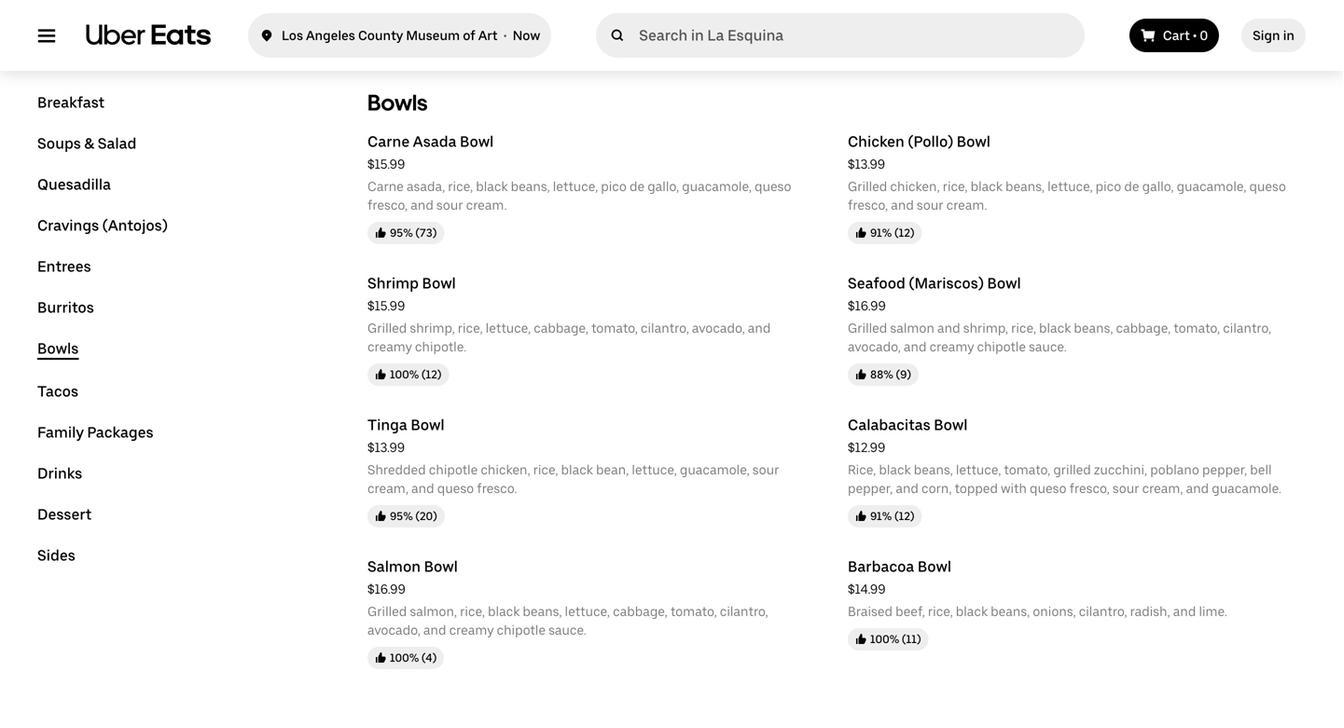 Task type: describe. For each thing, give the bounding box(es) containing it.
museum
[[406, 28, 460, 43]]

cream. for chicken (pollo) bowl
[[947, 197, 988, 213]]

(pollo)
[[908, 133, 954, 151]]

sour inside calabacitas bowl $12.99 rice, black beans, lettuce, tomato, grilled zucchini, poblano pepper, bell pepper, and corn, topped with queso fresco, sour cream, and guacamole.
[[1113, 481, 1140, 497]]

1 vertical spatial bowls
[[37, 340, 79, 358]]

soups & salad
[[37, 135, 137, 153]]

shredded
[[368, 462, 426, 478]]

shrimp bowl $15.99 grilled shrimp, rice, lettuce, cabbage, tomato, cilantro, avocado, and creamy chipotle.
[[368, 275, 771, 355]]

county
[[358, 28, 403, 43]]

rice, inside seafood (mariscos) bowl $16.99 grilled salmon and shrimp, rice, black beans, cabbage, tomato, cilantro, avocado, and creamy chipotle sauce.
[[1011, 320, 1036, 336]]

entrees button
[[37, 258, 91, 276]]

(12) for $15.99
[[422, 368, 442, 382]]

poblano
[[1151, 462, 1200, 478]]

100% (12)
[[390, 368, 442, 382]]

queso for carne asada bowl
[[755, 179, 792, 195]]

grilled inside seafood (mariscos) bowl $16.99 grilled salmon and shrimp, rice, black beans, cabbage, tomato, cilantro, avocado, and creamy chipotle sauce.
[[848, 320, 888, 336]]

cabbage, inside "salmon bowl $16.99 grilled salmon, rice, black beans, lettuce, cabbage, tomato, cilantro, avocado, and creamy chipotle sauce."
[[613, 604, 668, 620]]

95% (20)
[[390, 510, 437, 523]]

bowl inside calabacitas bowl $12.99 rice, black beans, lettuce, tomato, grilled zucchini, poblano pepper, bell pepper, and corn, topped with queso fresco, sour cream, and guacamole.
[[934, 417, 968, 434]]

asada
[[413, 133, 457, 151]]

seafood (mariscos) bowl $16.99 grilled salmon and shrimp, rice, black beans, cabbage, tomato, cilantro, avocado, and creamy chipotle sauce.
[[848, 275, 1272, 355]]

carne asada bowl $15.99 carne asada, rice, black beans, lettuce, pico de gallo, guacamole, queso fresco, and sour cream.
[[368, 133, 792, 213]]

creamy inside seafood (mariscos) bowl $16.99 grilled salmon and shrimp, rice, black beans, cabbage, tomato, cilantro, avocado, and creamy chipotle sauce.
[[930, 339, 974, 355]]

fresco, for chicken
[[848, 197, 888, 213]]

rice, inside tinga bowl $13.99 shredded chipotle chicken, rice, black bean, lettuce, guacamole, sour cream, and queso fresco.
[[533, 462, 558, 478]]

and inside carne asada bowl $15.99 carne asada, rice, black beans, lettuce, pico de gallo, guacamole, queso fresco, and sour cream.
[[411, 197, 434, 213]]

sign in
[[1253, 28, 1295, 43]]

topped
[[955, 481, 998, 497]]

drinks button
[[37, 465, 82, 483]]

burritos
[[37, 299, 94, 317]]

drinks
[[37, 465, 82, 483]]

chipotle inside tinga bowl $13.99 shredded chipotle chicken, rice, black bean, lettuce, guacamole, sour cream, and queso fresco.
[[429, 462, 478, 478]]

beans, inside chicken (pollo) bowl $13.99 grilled chicken, rice, black beans, lettuce, pico de gallo, guacamole, queso fresco, and sour cream.
[[1006, 179, 1045, 195]]

los angeles county museum of art • now
[[282, 28, 540, 43]]

salmon bowl $16.99 grilled salmon, rice, black beans, lettuce, cabbage, tomato, cilantro, avocado, and creamy chipotle sauce.
[[368, 558, 768, 639]]

cabbage, inside shrimp bowl $15.99 grilled shrimp, rice, lettuce, cabbage, tomato, cilantro, avocado, and creamy chipotle.
[[534, 320, 589, 336]]

0
[[1200, 28, 1208, 43]]

thumb up image for shrimp
[[375, 369, 386, 381]]

breakfast button
[[37, 93, 104, 112]]

shrimp, inside seafood (mariscos) bowl $16.99 grilled salmon and shrimp, rice, black beans, cabbage, tomato, cilantro, avocado, and creamy chipotle sauce.
[[964, 320, 1009, 336]]

2 carne from the top
[[368, 179, 404, 195]]

tomato, inside seafood (mariscos) bowl $16.99 grilled salmon and shrimp, rice, black beans, cabbage, tomato, cilantro, avocado, and creamy chipotle sauce.
[[1174, 320, 1220, 336]]

now
[[513, 28, 540, 43]]

cart • 0
[[1163, 28, 1208, 43]]

sign in link
[[1242, 19, 1306, 52]]

$12.99
[[848, 440, 886, 456]]

bowl inside chicken (pollo) bowl $13.99 grilled chicken, rice, black beans, lettuce, pico de gallo, guacamole, queso fresco, and sour cream.
[[957, 133, 991, 151]]

family packages
[[37, 424, 154, 442]]

black inside chicken (pollo) bowl $13.99 grilled chicken, rice, black beans, lettuce, pico de gallo, guacamole, queso fresco, and sour cream.
[[971, 179, 1003, 195]]

chicken
[[848, 133, 905, 151]]

bowl inside seafood (mariscos) bowl $16.99 grilled salmon and shrimp, rice, black beans, cabbage, tomato, cilantro, avocado, and creamy chipotle sauce.
[[988, 275, 1021, 292]]

sides
[[37, 547, 75, 565]]

0 vertical spatial pepper,
[[1203, 462, 1248, 478]]

rice, inside "salmon bowl $16.99 grilled salmon, rice, black beans, lettuce, cabbage, tomato, cilantro, avocado, and creamy chipotle sauce."
[[460, 604, 485, 620]]

los
[[282, 28, 303, 43]]

tacos button
[[37, 383, 78, 401]]

rice, inside chicken (pollo) bowl $13.99 grilled chicken, rice, black beans, lettuce, pico de gallo, guacamole, queso fresco, and sour cream.
[[943, 179, 968, 195]]

95% for tinga
[[390, 510, 413, 523]]

art
[[479, 28, 498, 43]]

salmon,
[[410, 604, 457, 620]]

calabacitas
[[848, 417, 931, 434]]

$13.99 inside chicken (pollo) bowl $13.99 grilled chicken, rice, black beans, lettuce, pico de gallo, guacamole, queso fresco, and sour cream.
[[848, 156, 886, 172]]

quesadilla
[[37, 176, 111, 194]]

de for chicken (pollo) bowl
[[1125, 179, 1140, 195]]

family packages button
[[37, 424, 154, 442]]

tinga
[[368, 417, 408, 434]]

bean,
[[596, 462, 629, 478]]

100% for barbacoa
[[870, 633, 900, 647]]

pico for carne asada bowl
[[601, 179, 627, 195]]

thumb up image for barbacoa
[[856, 634, 867, 646]]

100% (11)
[[870, 633, 921, 647]]

onions,
[[1033, 604, 1076, 620]]

$16.99 inside seafood (mariscos) bowl $16.99 grilled salmon and shrimp, rice, black beans, cabbage, tomato, cilantro, avocado, and creamy chipotle sauce.
[[848, 298, 886, 314]]

barbacoa
[[848, 558, 915, 576]]

black inside "salmon bowl $16.99 grilled salmon, rice, black beans, lettuce, cabbage, tomato, cilantro, avocado, and creamy chipotle sauce."
[[488, 604, 520, 620]]

shrimp
[[368, 275, 419, 292]]

salad
[[98, 135, 137, 153]]

creamy inside "salmon bowl $16.99 grilled salmon, rice, black beans, lettuce, cabbage, tomato, cilantro, avocado, and creamy chipotle sauce."
[[449, 623, 494, 639]]

cart
[[1163, 28, 1190, 43]]

guacamole.
[[1212, 481, 1282, 497]]

(12) for bowl
[[895, 226, 915, 240]]

88% (9)
[[870, 368, 912, 382]]

$14.99
[[848, 582, 886, 598]]

lime.
[[1199, 604, 1228, 620]]

cilantro, inside shrimp bowl $15.99 grilled shrimp, rice, lettuce, cabbage, tomato, cilantro, avocado, and creamy chipotle.
[[641, 320, 689, 336]]

sign
[[1253, 28, 1281, 43]]

95% for carne
[[390, 226, 413, 240]]

cravings (antojos)
[[37, 217, 168, 235]]

queso for tinga bowl
[[437, 481, 474, 497]]

$13.99 inside tinga bowl $13.99 shredded chipotle chicken, rice, black bean, lettuce, guacamole, sour cream, and queso fresco.
[[368, 440, 405, 456]]

Search in La Esquina text field
[[639, 26, 1077, 45]]

soups & salad button
[[37, 134, 137, 153]]

grilled inside chicken (pollo) bowl $13.99 grilled chicken, rice, black beans, lettuce, pico de gallo, guacamole, queso fresco, and sour cream.
[[848, 179, 888, 195]]

dessert button
[[37, 506, 92, 524]]

1 • from the left
[[504, 28, 507, 43]]

$16.99 inside "salmon bowl $16.99 grilled salmon, rice, black beans, lettuce, cabbage, tomato, cilantro, avocado, and creamy chipotle sauce."
[[368, 582, 406, 598]]

black inside barbacoa bowl $14.99 braised beef, rice, black beans, onions, cilantro, radish, and lime.
[[956, 604, 988, 620]]

and inside shrimp bowl $15.99 grilled shrimp, rice, lettuce, cabbage, tomato, cilantro, avocado, and creamy chipotle.
[[748, 320, 771, 336]]

bell
[[1250, 462, 1272, 478]]

sour inside chicken (pollo) bowl $13.99 grilled chicken, rice, black beans, lettuce, pico de gallo, guacamole, queso fresco, and sour cream.
[[917, 197, 944, 213]]

gallo, for chicken (pollo) bowl
[[1143, 179, 1174, 195]]

beans, inside calabacitas bowl $12.99 rice, black beans, lettuce, tomato, grilled zucchini, poblano pepper, bell pepper, and corn, topped with queso fresco, sour cream, and guacamole.
[[914, 462, 953, 478]]

(mariscos)
[[909, 275, 984, 292]]

chipotle inside "salmon bowl $16.99 grilled salmon, rice, black beans, lettuce, cabbage, tomato, cilantro, avocado, and creamy chipotle sauce."
[[497, 623, 546, 639]]

asada,
[[407, 179, 445, 195]]

100% (4)
[[390, 652, 437, 665]]

0 vertical spatial bowls
[[368, 89, 428, 116]]

(11)
[[902, 633, 921, 647]]

and inside barbacoa bowl $14.99 braised beef, rice, black beans, onions, cilantro, radish, and lime.
[[1173, 604, 1196, 620]]

tomato, inside shrimp bowl $15.99 grilled shrimp, rice, lettuce, cabbage, tomato, cilantro, avocado, and creamy chipotle.
[[592, 320, 638, 336]]

rice, inside barbacoa bowl $14.99 braised beef, rice, black beans, onions, cilantro, radish, and lime.
[[928, 604, 953, 620]]

salmon
[[368, 558, 421, 576]]

salmon
[[890, 320, 935, 336]]

thumb up image for salmon
[[375, 653, 386, 664]]

91% for calabacitas
[[870, 510, 892, 523]]

lettuce, inside carne asada bowl $15.99 carne asada, rice, black beans, lettuce, pico de gallo, guacamole, queso fresco, and sour cream.
[[553, 179, 598, 195]]

2 • from the left
[[1193, 28, 1197, 43]]

black inside carne asada bowl $15.99 carne asada, rice, black beans, lettuce, pico de gallo, guacamole, queso fresco, and sour cream.
[[476, 179, 508, 195]]

zucchini,
[[1094, 462, 1148, 478]]

(73)
[[416, 226, 437, 240]]

tomato, inside "salmon bowl $16.99 grilled salmon, rice, black beans, lettuce, cabbage, tomato, cilantro, avocado, and creamy chipotle sauce."
[[671, 604, 717, 620]]

queso for chicken (pollo) bowl
[[1250, 179, 1287, 195]]

creamy inside shrimp bowl $15.99 grilled shrimp, rice, lettuce, cabbage, tomato, cilantro, avocado, and creamy chipotle.
[[368, 339, 412, 355]]

burritos button
[[37, 299, 94, 317]]

thumb up image for calabacitas
[[856, 511, 867, 522]]

chicken (pollo) bowl $13.99 grilled chicken, rice, black beans, lettuce, pico de gallo, guacamole, queso fresco, and sour cream.
[[848, 133, 1287, 213]]

tinga bowl $13.99 shredded chipotle chicken, rice, black bean, lettuce, guacamole, sour cream, and queso fresco.
[[368, 417, 779, 497]]

(4)
[[422, 652, 437, 665]]

corn,
[[922, 481, 952, 497]]

grilled inside "salmon bowl $16.99 grilled salmon, rice, black beans, lettuce, cabbage, tomato, cilantro, avocado, and creamy chipotle sauce."
[[368, 604, 407, 620]]



Task type: locate. For each thing, give the bounding box(es) containing it.
$13.99
[[848, 156, 886, 172], [368, 440, 405, 456]]

2 horizontal spatial fresco,
[[1070, 481, 1110, 497]]

shrimp, down (mariscos)
[[964, 320, 1009, 336]]

black inside calabacitas bowl $12.99 rice, black beans, lettuce, tomato, grilled zucchini, poblano pepper, bell pepper, and corn, topped with queso fresco, sour cream, and guacamole.
[[879, 462, 911, 478]]

grilled
[[848, 179, 888, 195], [368, 320, 407, 336], [848, 320, 888, 336], [368, 604, 407, 620]]

calabacitas bowl $12.99 rice, black beans, lettuce, tomato, grilled zucchini, poblano pepper, bell pepper, and corn, topped with queso fresco, sour cream, and guacamole.
[[848, 417, 1282, 497]]

cream. for carne asada bowl
[[466, 197, 507, 213]]

(12) for $12.99
[[895, 510, 915, 523]]

91% for chicken
[[870, 226, 892, 240]]

2 horizontal spatial avocado,
[[848, 339, 901, 355]]

0 vertical spatial avocado,
[[692, 320, 745, 336]]

chipotle
[[977, 339, 1026, 355], [429, 462, 478, 478], [497, 623, 546, 639]]

(12) up barbacoa
[[895, 510, 915, 523]]

2 vertical spatial avocado,
[[368, 623, 421, 639]]

seafood
[[848, 275, 906, 292]]

queso inside calabacitas bowl $12.99 rice, black beans, lettuce, tomato, grilled zucchini, poblano pepper, bell pepper, and corn, topped with queso fresco, sour cream, and guacamole.
[[1030, 481, 1067, 497]]

pepper, up guacamole.
[[1203, 462, 1248, 478]]

0 horizontal spatial chipotle
[[429, 462, 478, 478]]

0 horizontal spatial cabbage,
[[534, 320, 589, 336]]

91% (12) up barbacoa
[[870, 510, 915, 523]]

beans, inside carne asada bowl $15.99 carne asada, rice, black beans, lettuce, pico de gallo, guacamole, queso fresco, and sour cream.
[[511, 179, 550, 195]]

cream, inside tinga bowl $13.99 shredded chipotle chicken, rice, black bean, lettuce, guacamole, sour cream, and queso fresco.
[[368, 481, 409, 497]]

rice,
[[848, 462, 876, 478]]

cream, inside calabacitas bowl $12.99 rice, black beans, lettuce, tomato, grilled zucchini, poblano pepper, bell pepper, and corn, topped with queso fresco, sour cream, and guacamole.
[[1143, 481, 1183, 497]]

2 cream, from the left
[[1143, 481, 1183, 497]]

guacamole, inside chicken (pollo) bowl $13.99 grilled chicken, rice, black beans, lettuce, pico de gallo, guacamole, queso fresco, and sour cream.
[[1177, 179, 1247, 195]]

bowl right '(pollo)'
[[957, 133, 991, 151]]

100% for salmon
[[390, 652, 419, 665]]

cream, down shredded
[[368, 481, 409, 497]]

thumb up image for seafood
[[856, 369, 867, 381]]

1 vertical spatial 100%
[[870, 633, 900, 647]]

chicken, for bowl
[[481, 462, 530, 478]]

radish,
[[1130, 604, 1171, 620]]

fresco, down chicken
[[848, 197, 888, 213]]

bowl inside carne asada bowl $15.99 carne asada, rice, black beans, lettuce, pico de gallo, guacamole, queso fresco, and sour cream.
[[460, 133, 494, 151]]

100% left (4)
[[390, 652, 419, 665]]

1 horizontal spatial •
[[1193, 28, 1197, 43]]

1 vertical spatial chicken,
[[481, 462, 530, 478]]

0 horizontal spatial sauce.
[[549, 623, 587, 639]]

100% for shrimp
[[390, 368, 419, 382]]

pepper, down rice,
[[848, 481, 893, 497]]

pico for chicken (pollo) bowl
[[1096, 179, 1122, 195]]

2 91% from the top
[[870, 510, 892, 523]]

1 horizontal spatial chicken,
[[890, 179, 940, 195]]

navigation
[[37, 93, 323, 588]]

91% (12) up seafood
[[870, 226, 915, 240]]

bowls up asada
[[368, 89, 428, 116]]

lettuce,
[[553, 179, 598, 195], [1048, 179, 1093, 195], [486, 320, 531, 336], [632, 462, 677, 478], [956, 462, 1001, 478], [565, 604, 610, 620]]

2 horizontal spatial creamy
[[930, 339, 974, 355]]

barbacoa bowl $14.99 braised beef, rice, black beans, onions, cilantro, radish, and lime.
[[848, 558, 1228, 620]]

chicken, down '(pollo)'
[[890, 179, 940, 195]]

rice, inside carne asada bowl $15.99 carne asada, rice, black beans, lettuce, pico de gallo, guacamole, queso fresco, and sour cream.
[[448, 179, 473, 195]]

2 horizontal spatial cabbage,
[[1116, 320, 1171, 336]]

cilantro, inside "salmon bowl $16.99 grilled salmon, rice, black beans, lettuce, cabbage, tomato, cilantro, avocado, and creamy chipotle sauce."
[[720, 604, 768, 620]]

bowl right (mariscos)
[[988, 275, 1021, 292]]

cabbage,
[[534, 320, 589, 336], [1116, 320, 1171, 336], [613, 604, 668, 620]]

0 horizontal spatial $16.99
[[368, 582, 406, 598]]

rice, inside shrimp bowl $15.99 grilled shrimp, rice, lettuce, cabbage, tomato, cilantro, avocado, and creamy chipotle.
[[458, 320, 483, 336]]

chicken, inside tinga bowl $13.99 shredded chipotle chicken, rice, black bean, lettuce, guacamole, sour cream, and queso fresco.
[[481, 462, 530, 478]]

gallo, inside chicken (pollo) bowl $13.99 grilled chicken, rice, black beans, lettuce, pico de gallo, guacamole, queso fresco, and sour cream.
[[1143, 179, 1174, 195]]

grilled down chicken
[[848, 179, 888, 195]]

pico inside chicken (pollo) bowl $13.99 grilled chicken, rice, black beans, lettuce, pico de gallo, guacamole, queso fresco, and sour cream.
[[1096, 179, 1122, 195]]

1 cream, from the left
[[368, 481, 409, 497]]

1 vertical spatial $13.99
[[368, 440, 405, 456]]

1 vertical spatial avocado,
[[848, 339, 901, 355]]

with
[[1001, 481, 1027, 497]]

1 shrimp, from the left
[[410, 320, 455, 336]]

1 95% from the top
[[390, 226, 413, 240]]

$15.99 up 95% (73) at the left of the page
[[368, 156, 405, 172]]

(20)
[[416, 510, 437, 523]]

0 vertical spatial sauce.
[[1029, 339, 1067, 355]]

thumb up image left 95% (73) at the left of the page
[[375, 228, 386, 239]]

grilled inside shrimp bowl $15.99 grilled shrimp, rice, lettuce, cabbage, tomato, cilantro, avocado, and creamy chipotle.
[[368, 320, 407, 336]]

95% left (20)
[[390, 510, 413, 523]]

1 vertical spatial sauce.
[[549, 623, 587, 639]]

2 vertical spatial 100%
[[390, 652, 419, 665]]

queso
[[755, 179, 792, 195], [1250, 179, 1287, 195], [437, 481, 474, 497], [1030, 481, 1067, 497]]

cabbage, inside seafood (mariscos) bowl $16.99 grilled salmon and shrimp, rice, black beans, cabbage, tomato, cilantro, avocado, and creamy chipotle sauce.
[[1116, 320, 1171, 336]]

0 vertical spatial (12)
[[895, 226, 915, 240]]

1 horizontal spatial fresco,
[[848, 197, 888, 213]]

cravings (antojos) button
[[37, 216, 168, 235]]

1 horizontal spatial de
[[1125, 179, 1140, 195]]

95% (73)
[[390, 226, 437, 240]]

pico inside carne asada bowl $15.99 carne asada, rice, black beans, lettuce, pico de gallo, guacamole, queso fresco, and sour cream.
[[601, 179, 627, 195]]

soups
[[37, 135, 81, 153]]

0 horizontal spatial $13.99
[[368, 440, 405, 456]]

95%
[[390, 226, 413, 240], [390, 510, 413, 523]]

de for carne asada bowl
[[630, 179, 645, 195]]

guacamole,
[[682, 179, 752, 195], [1177, 179, 1247, 195], [680, 462, 750, 478]]

0 vertical spatial carne
[[368, 133, 410, 151]]

avocado,
[[692, 320, 745, 336], [848, 339, 901, 355], [368, 623, 421, 639]]

avocado, inside seafood (mariscos) bowl $16.99 grilled salmon and shrimp, rice, black beans, cabbage, tomato, cilantro, avocado, and creamy chipotle sauce.
[[848, 339, 901, 355]]

&
[[84, 135, 94, 153]]

thumb up image left 95% (20)
[[375, 511, 386, 522]]

bowl inside barbacoa bowl $14.99 braised beef, rice, black beans, onions, cilantro, radish, and lime.
[[918, 558, 952, 576]]

1 horizontal spatial sauce.
[[1029, 339, 1067, 355]]

thumb up image left 100% (4)
[[375, 653, 386, 664]]

thumb up image for tinga
[[375, 511, 386, 522]]

1 horizontal spatial gallo,
[[1143, 179, 1174, 195]]

of
[[463, 28, 476, 43]]

1 horizontal spatial pico
[[1096, 179, 1122, 195]]

creamy up 100% (12)
[[368, 339, 412, 355]]

0 horizontal spatial bowls
[[37, 340, 79, 358]]

cream,
[[368, 481, 409, 497], [1143, 481, 1183, 497]]

thumb up image
[[375, 228, 386, 239], [375, 369, 386, 381], [856, 369, 867, 381], [856, 511, 867, 522]]

(antojos)
[[102, 217, 168, 235]]

• right art
[[504, 28, 507, 43]]

2 shrimp, from the left
[[964, 320, 1009, 336]]

creamy down 'salmon'
[[930, 339, 974, 355]]

0 vertical spatial $15.99
[[368, 156, 405, 172]]

0 horizontal spatial •
[[504, 28, 507, 43]]

quesadilla button
[[37, 175, 111, 194]]

rice,
[[448, 179, 473, 195], [943, 179, 968, 195], [458, 320, 483, 336], [1011, 320, 1036, 336], [533, 462, 558, 478], [460, 604, 485, 620], [928, 604, 953, 620]]

0 horizontal spatial cream.
[[466, 197, 507, 213]]

0 vertical spatial 91%
[[870, 226, 892, 240]]

1 horizontal spatial cream.
[[947, 197, 988, 213]]

(12) up seafood
[[895, 226, 915, 240]]

sour inside tinga bowl $13.99 shredded chipotle chicken, rice, black bean, lettuce, guacamole, sour cream, and queso fresco.
[[753, 462, 779, 478]]

carne left asada,
[[368, 179, 404, 195]]

thumb up image down braised at the bottom
[[856, 634, 867, 646]]

1 horizontal spatial pepper,
[[1203, 462, 1248, 478]]

bowl right asada
[[460, 133, 494, 151]]

guacamole, for carne asada bowl
[[682, 179, 752, 195]]

cream, down "poblano"
[[1143, 481, 1183, 497]]

0 vertical spatial 91% (12)
[[870, 226, 915, 240]]

fresco, inside carne asada bowl $15.99 carne asada, rice, black beans, lettuce, pico de gallo, guacamole, queso fresco, and sour cream.
[[368, 197, 408, 213]]

and inside chicken (pollo) bowl $13.99 grilled chicken, rice, black beans, lettuce, pico de gallo, guacamole, queso fresco, and sour cream.
[[891, 197, 914, 213]]

sour
[[437, 197, 463, 213], [917, 197, 944, 213], [753, 462, 779, 478], [1113, 481, 1140, 497]]

91% (12) for bowl
[[870, 226, 915, 240]]

0 horizontal spatial shrimp,
[[410, 320, 455, 336]]

sauce.
[[1029, 339, 1067, 355], [549, 623, 587, 639]]

(12) down chipotle.
[[422, 368, 442, 382]]

packages
[[87, 424, 154, 442]]

2 vertical spatial (12)
[[895, 510, 915, 523]]

0 horizontal spatial creamy
[[368, 339, 412, 355]]

0 horizontal spatial gallo,
[[648, 179, 679, 195]]

fresco, up 95% (73) at the left of the page
[[368, 197, 408, 213]]

thumb up image up seafood
[[856, 228, 867, 239]]

1 vertical spatial 91%
[[870, 510, 892, 523]]

thumb up image
[[856, 228, 867, 239], [375, 511, 386, 522], [856, 634, 867, 646], [375, 653, 386, 664]]

0 horizontal spatial de
[[630, 179, 645, 195]]

100% left (11)
[[870, 633, 900, 647]]

$16.99
[[848, 298, 886, 314], [368, 582, 406, 598]]

black inside tinga bowl $13.99 shredded chipotle chicken, rice, black bean, lettuce, guacamole, sour cream, and queso fresco.
[[561, 462, 593, 478]]

bowl up salmon,
[[424, 558, 458, 576]]

de inside chicken (pollo) bowl $13.99 grilled chicken, rice, black beans, lettuce, pico de gallo, guacamole, queso fresco, and sour cream.
[[1125, 179, 1140, 195]]

bowl inside tinga bowl $13.99 shredded chipotle chicken, rice, black bean, lettuce, guacamole, sour cream, and queso fresco.
[[411, 417, 445, 434]]

chicken, for (pollo)
[[890, 179, 940, 195]]

1 $15.99 from the top
[[368, 156, 405, 172]]

1 horizontal spatial cream,
[[1143, 481, 1183, 497]]

bowl inside "salmon bowl $16.99 grilled salmon, rice, black beans, lettuce, cabbage, tomato, cilantro, avocado, and creamy chipotle sauce."
[[424, 558, 458, 576]]

uber eats home image
[[86, 24, 211, 47]]

0 vertical spatial $13.99
[[848, 156, 886, 172]]

grilled left 'salmon'
[[848, 320, 888, 336]]

100% down chipotle.
[[390, 368, 419, 382]]

0 horizontal spatial chicken,
[[481, 462, 530, 478]]

bowls down burritos 'button' at top
[[37, 340, 79, 358]]

91% (12) for $12.99
[[870, 510, 915, 523]]

chicken, inside chicken (pollo) bowl $13.99 grilled chicken, rice, black beans, lettuce, pico de gallo, guacamole, queso fresco, and sour cream.
[[890, 179, 940, 195]]

2 pico from the left
[[1096, 179, 1122, 195]]

bowl right shrimp
[[422, 275, 456, 292]]

guacamole, inside carne asada bowl $15.99 carne asada, rice, black beans, lettuce, pico de gallo, guacamole, queso fresco, and sour cream.
[[682, 179, 752, 195]]

chipotle.
[[415, 339, 467, 355]]

0 horizontal spatial pepper,
[[848, 481, 893, 497]]

gallo, inside carne asada bowl $15.99 carne asada, rice, black beans, lettuce, pico de gallo, guacamole, queso fresco, and sour cream.
[[648, 179, 679, 195]]

0 vertical spatial chipotle
[[977, 339, 1026, 355]]

beans, inside seafood (mariscos) bowl $16.99 grilled salmon and shrimp, rice, black beans, cabbage, tomato, cilantro, avocado, and creamy chipotle sauce.
[[1074, 320, 1113, 336]]

queso inside tinga bowl $13.99 shredded chipotle chicken, rice, black bean, lettuce, guacamole, sour cream, and queso fresco.
[[437, 481, 474, 497]]

$13.99 down tinga
[[368, 440, 405, 456]]

1 horizontal spatial $16.99
[[848, 298, 886, 314]]

in
[[1284, 28, 1295, 43]]

gallo, for carne asada bowl
[[648, 179, 679, 195]]

cream. inside carne asada bowl $15.99 carne asada, rice, black beans, lettuce, pico de gallo, guacamole, queso fresco, and sour cream.
[[466, 197, 507, 213]]

thumb up image for chicken
[[856, 228, 867, 239]]

1 vertical spatial (12)
[[422, 368, 442, 382]]

$15.99 inside carne asada bowl $15.99 carne asada, rice, black beans, lettuce, pico de gallo, guacamole, queso fresco, and sour cream.
[[368, 156, 405, 172]]

chicken,
[[890, 179, 940, 195], [481, 462, 530, 478]]

2 de from the left
[[1125, 179, 1140, 195]]

0 horizontal spatial pico
[[601, 179, 627, 195]]

0 horizontal spatial avocado,
[[368, 623, 421, 639]]

deliver to image
[[259, 24, 274, 47]]

navigation containing breakfast
[[37, 93, 323, 588]]

braised
[[848, 604, 893, 620]]

91% up seafood
[[870, 226, 892, 240]]

cilantro, inside barbacoa bowl $14.99 braised beef, rice, black beans, onions, cilantro, radish, and lime.
[[1079, 604, 1128, 620]]

1 vertical spatial pepper,
[[848, 481, 893, 497]]

1 de from the left
[[630, 179, 645, 195]]

1 carne from the top
[[368, 133, 410, 151]]

lettuce, inside "salmon bowl $16.99 grilled salmon, rice, black beans, lettuce, cabbage, tomato, cilantro, avocado, and creamy chipotle sauce."
[[565, 604, 610, 620]]

cream. inside chicken (pollo) bowl $13.99 grilled chicken, rice, black beans, lettuce, pico de gallo, guacamole, queso fresco, and sour cream.
[[947, 197, 988, 213]]

fresco, for carne
[[368, 197, 408, 213]]

• left 0 in the right of the page
[[1193, 28, 1197, 43]]

queso inside carne asada bowl $15.99 carne asada, rice, black beans, lettuce, pico de gallo, guacamole, queso fresco, and sour cream.
[[755, 179, 792, 195]]

creamy
[[368, 339, 412, 355], [930, 339, 974, 355], [449, 623, 494, 639]]

1 vertical spatial $16.99
[[368, 582, 406, 598]]

2 gallo, from the left
[[1143, 179, 1174, 195]]

grilled down salmon
[[368, 604, 407, 620]]

bowls
[[368, 89, 428, 116], [37, 340, 79, 358]]

$15.99
[[368, 156, 405, 172], [368, 298, 405, 314]]

1 horizontal spatial creamy
[[449, 623, 494, 639]]

1 horizontal spatial shrimp,
[[964, 320, 1009, 336]]

thumb up image down rice,
[[856, 511, 867, 522]]

1 pico from the left
[[601, 179, 627, 195]]

0 horizontal spatial cream,
[[368, 481, 409, 497]]

bowl inside shrimp bowl $15.99 grilled shrimp, rice, lettuce, cabbage, tomato, cilantro, avocado, and creamy chipotle.
[[422, 275, 456, 292]]

lettuce, inside shrimp bowl $15.99 grilled shrimp, rice, lettuce, cabbage, tomato, cilantro, avocado, and creamy chipotle.
[[486, 320, 531, 336]]

thumb up image left 88%
[[856, 369, 867, 381]]

$16.99 down salmon
[[368, 582, 406, 598]]

sides button
[[37, 547, 75, 565]]

2 $15.99 from the top
[[368, 298, 405, 314]]

creamy down salmon,
[[449, 623, 494, 639]]

0 vertical spatial $16.99
[[848, 298, 886, 314]]

beans, inside barbacoa bowl $14.99 braised beef, rice, black beans, onions, cilantro, radish, and lime.
[[991, 604, 1030, 620]]

lettuce, inside tinga bowl $13.99 shredded chipotle chicken, rice, black bean, lettuce, guacamole, sour cream, and queso fresco.
[[632, 462, 677, 478]]

entrees
[[37, 258, 91, 276]]

dessert
[[37, 506, 92, 524]]

1 91% from the top
[[870, 226, 892, 240]]

tomato, inside calabacitas bowl $12.99 rice, black beans, lettuce, tomato, grilled zucchini, poblano pepper, bell pepper, and corn, topped with queso fresco, sour cream, and guacamole.
[[1004, 462, 1051, 478]]

bowls button
[[37, 340, 79, 360]]

1 vertical spatial 95%
[[390, 510, 413, 523]]

carne left asada
[[368, 133, 410, 151]]

1 gallo, from the left
[[648, 179, 679, 195]]

angeles
[[306, 28, 355, 43]]

breakfast
[[37, 94, 104, 111]]

chicken, up fresco.
[[481, 462, 530, 478]]

0 vertical spatial chicken,
[[890, 179, 940, 195]]

shrimp,
[[410, 320, 455, 336], [964, 320, 1009, 336]]

shrimp, inside shrimp bowl $15.99 grilled shrimp, rice, lettuce, cabbage, tomato, cilantro, avocado, and creamy chipotle.
[[410, 320, 455, 336]]

sauce. inside "salmon bowl $16.99 grilled salmon, rice, black beans, lettuce, cabbage, tomato, cilantro, avocado, and creamy chipotle sauce."
[[549, 623, 587, 639]]

1 91% (12) from the top
[[870, 226, 915, 240]]

88%
[[870, 368, 894, 382]]

lettuce, inside chicken (pollo) bowl $13.99 grilled chicken, rice, black beans, lettuce, pico de gallo, guacamole, queso fresco, and sour cream.
[[1048, 179, 1093, 195]]

black inside seafood (mariscos) bowl $16.99 grilled salmon and shrimp, rice, black beans, cabbage, tomato, cilantro, avocado, and creamy chipotle sauce.
[[1039, 320, 1071, 336]]

grilled
[[1054, 462, 1091, 478]]

fresco.
[[477, 481, 517, 497]]

2 95% from the top
[[390, 510, 413, 523]]

cilantro,
[[641, 320, 689, 336], [1223, 320, 1272, 336], [720, 604, 768, 620], [1079, 604, 1128, 620]]

2 vertical spatial chipotle
[[497, 623, 546, 639]]

91% (12)
[[870, 226, 915, 240], [870, 510, 915, 523]]

thumb up image for carne
[[375, 228, 386, 239]]

$15.99 down shrimp
[[368, 298, 405, 314]]

sauce. inside seafood (mariscos) bowl $16.99 grilled salmon and shrimp, rice, black beans, cabbage, tomato, cilantro, avocado, and creamy chipotle sauce.
[[1029, 339, 1067, 355]]

fresco, down grilled
[[1070, 481, 1110, 497]]

beans, inside "salmon bowl $16.99 grilled salmon, rice, black beans, lettuce, cabbage, tomato, cilantro, avocado, and creamy chipotle sauce."
[[523, 604, 562, 620]]

1 vertical spatial chipotle
[[429, 462, 478, 478]]

•
[[504, 28, 507, 43], [1193, 28, 1197, 43]]

1 vertical spatial carne
[[368, 179, 404, 195]]

grilled down shrimp
[[368, 320, 407, 336]]

cream.
[[466, 197, 507, 213], [947, 197, 988, 213]]

1 horizontal spatial chipotle
[[497, 623, 546, 639]]

fresco, inside calabacitas bowl $12.99 rice, black beans, lettuce, tomato, grilled zucchini, poblano pepper, bell pepper, and corn, topped with queso fresco, sour cream, and guacamole.
[[1070, 481, 1110, 497]]

1 vertical spatial 91% (12)
[[870, 510, 915, 523]]

and inside "salmon bowl $16.99 grilled salmon, rice, black beans, lettuce, cabbage, tomato, cilantro, avocado, and creamy chipotle sauce."
[[423, 623, 446, 639]]

main navigation menu image
[[37, 26, 56, 45]]

tacos
[[37, 383, 78, 401]]

guacamole, inside tinga bowl $13.99 shredded chipotle chicken, rice, black bean, lettuce, guacamole, sour cream, and queso fresco.
[[680, 462, 750, 478]]

(9)
[[896, 368, 912, 382]]

family
[[37, 424, 84, 442]]

beef,
[[896, 604, 925, 620]]

0 vertical spatial 100%
[[390, 368, 419, 382]]

fresco, inside chicken (pollo) bowl $13.99 grilled chicken, rice, black beans, lettuce, pico de gallo, guacamole, queso fresco, and sour cream.
[[848, 197, 888, 213]]

cilantro, inside seafood (mariscos) bowl $16.99 grilled salmon and shrimp, rice, black beans, cabbage, tomato, cilantro, avocado, and creamy chipotle sauce.
[[1223, 320, 1272, 336]]

gallo,
[[648, 179, 679, 195], [1143, 179, 1174, 195]]

bowl right tinga
[[411, 417, 445, 434]]

chipotle inside seafood (mariscos) bowl $16.99 grilled salmon and shrimp, rice, black beans, cabbage, tomato, cilantro, avocado, and creamy chipotle sauce.
[[977, 339, 1026, 355]]

$16.99 down seafood
[[848, 298, 886, 314]]

lettuce, inside calabacitas bowl $12.99 rice, black beans, lettuce, tomato, grilled zucchini, poblano pepper, bell pepper, and corn, topped with queso fresco, sour cream, and guacamole.
[[956, 462, 1001, 478]]

guacamole, for chicken (pollo) bowl
[[1177, 179, 1247, 195]]

avocado, inside shrimp bowl $15.99 grilled shrimp, rice, lettuce, cabbage, tomato, cilantro, avocado, and creamy chipotle.
[[692, 320, 745, 336]]

$13.99 down chicken
[[848, 156, 886, 172]]

1 horizontal spatial cabbage,
[[613, 604, 668, 620]]

$15.99 inside shrimp bowl $15.99 grilled shrimp, rice, lettuce, cabbage, tomato, cilantro, avocado, and creamy chipotle.
[[368, 298, 405, 314]]

2 cream. from the left
[[947, 197, 988, 213]]

0 vertical spatial 95%
[[390, 226, 413, 240]]

carne
[[368, 133, 410, 151], [368, 179, 404, 195]]

1 horizontal spatial bowls
[[368, 89, 428, 116]]

bowl up beef,
[[918, 558, 952, 576]]

and inside tinga bowl $13.99 shredded chipotle chicken, rice, black bean, lettuce, guacamole, sour cream, and queso fresco.
[[411, 481, 434, 497]]

1 horizontal spatial avocado,
[[692, 320, 745, 336]]

thumb up image left 100% (12)
[[375, 369, 386, 381]]

2 91% (12) from the top
[[870, 510, 915, 523]]

de inside carne asada bowl $15.99 carne asada, rice, black beans, lettuce, pico de gallo, guacamole, queso fresco, and sour cream.
[[630, 179, 645, 195]]

1 vertical spatial $15.99
[[368, 298, 405, 314]]

100%
[[390, 368, 419, 382], [870, 633, 900, 647], [390, 652, 419, 665]]

shrimp, up chipotle.
[[410, 320, 455, 336]]

tomato,
[[592, 320, 638, 336], [1174, 320, 1220, 336], [1004, 462, 1051, 478], [671, 604, 717, 620]]

0 horizontal spatial fresco,
[[368, 197, 408, 213]]

cravings
[[37, 217, 99, 235]]

1 cream. from the left
[[466, 197, 507, 213]]

(12)
[[895, 226, 915, 240], [422, 368, 442, 382], [895, 510, 915, 523]]

1 horizontal spatial $13.99
[[848, 156, 886, 172]]

queso inside chicken (pollo) bowl $13.99 grilled chicken, rice, black beans, lettuce, pico de gallo, guacamole, queso fresco, and sour cream.
[[1250, 179, 1287, 195]]

91%
[[870, 226, 892, 240], [870, 510, 892, 523]]

2 horizontal spatial chipotle
[[977, 339, 1026, 355]]

91% down rice,
[[870, 510, 892, 523]]

sour inside carne asada bowl $15.99 carne asada, rice, black beans, lettuce, pico de gallo, guacamole, queso fresco, and sour cream.
[[437, 197, 463, 213]]

95% left (73)
[[390, 226, 413, 240]]

bowl right calabacitas
[[934, 417, 968, 434]]

avocado, inside "salmon bowl $16.99 grilled salmon, rice, black beans, lettuce, cabbage, tomato, cilantro, avocado, and creamy chipotle sauce."
[[368, 623, 421, 639]]



Task type: vqa. For each thing, say whether or not it's contained in the screenshot.
Log In link
no



